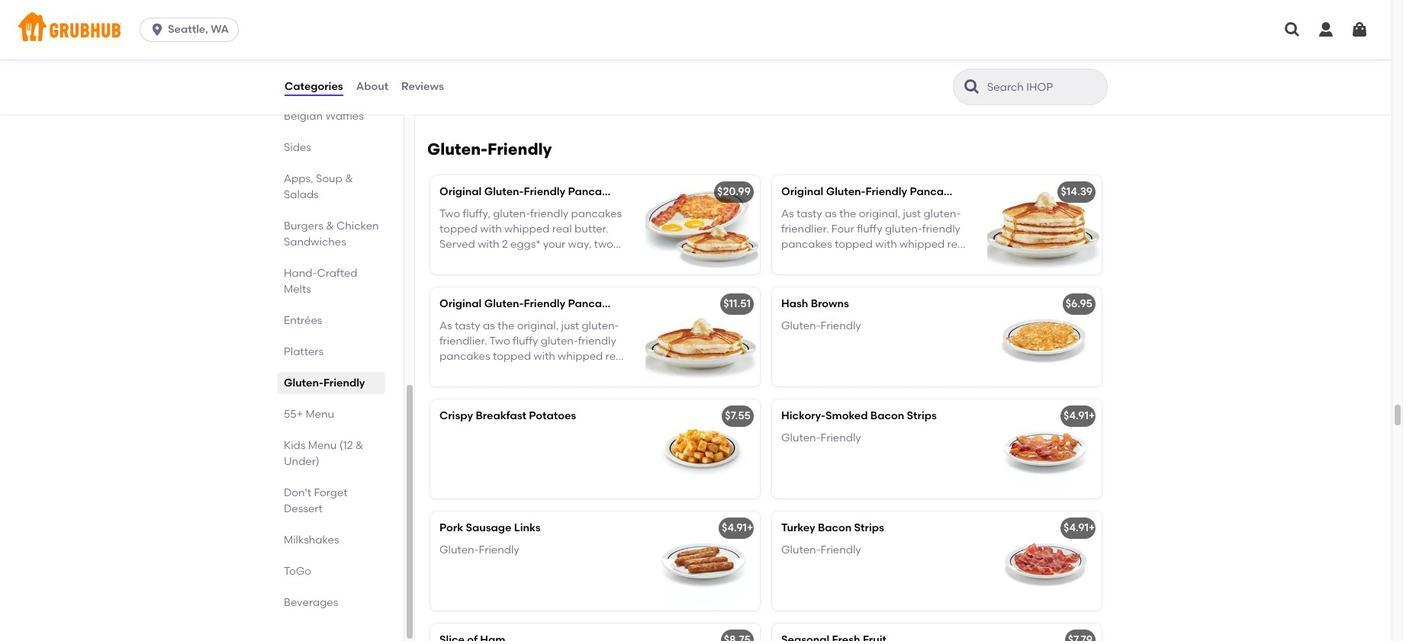 Task type: describe. For each thing, give the bounding box(es) containing it.
& inside apps, soup & salads
[[345, 173, 353, 185]]

two
[[594, 238, 614, 251]]

gluten-friendly for turkey
[[782, 544, 862, 557]]

reviews button
[[401, 60, 445, 114]]

crispy breakfast potatoes
[[440, 410, 576, 423]]

stack) for original gluten-friendly pancakes - (short stack)
[[664, 298, 698, 311]]

turkey bacon strips image
[[988, 512, 1102, 612]]

topped inside two fluffy, gluten-friendly pancakes topped with whipped real butter. served with 2 eggs* your way, two bacon strips or pork sausage links, and our golden hash browns.
[[440, 223, 478, 236]]

1 horizontal spatial strips
[[907, 410, 937, 423]]

about
[[356, 80, 389, 93]]

hand-
[[284, 267, 317, 280]]

buttermilk for made
[[463, 40, 516, 53]]

milkshakes
[[284, 534, 339, 547]]

friendly down hash
[[524, 298, 566, 311]]

dipping
[[856, 71, 896, 84]]

friendly down browns
[[821, 320, 862, 333]]

five buttermilk crispy chicken strips tossed in nashville hot sauce. served with choice of dipping sauce.
[[782, 40, 971, 84]]

tossed inside five buttermilk crispy chicken strips tossed in nashville hot sauce. served with choice of dipping sauce.
[[782, 56, 816, 69]]

1 svg image from the left
[[1284, 21, 1302, 39]]

your
[[543, 238, 566, 251]]

breakfast
[[476, 410, 527, 423]]

+ for hickory-smoked bacon strips
[[1089, 410, 1096, 423]]

2 svg image from the left
[[1317, 21, 1336, 39]]

five for five buttermilk crispy chicken breast strips made with all-natural chicken & tossed in tangy bbq sauce. served with french fries & choice of sauce.
[[440, 40, 460, 53]]

bacon
[[440, 254, 473, 267]]

original gluten-friendly pancake combo image
[[646, 176, 760, 275]]

main navigation navigation
[[0, 0, 1392, 60]]

don't
[[284, 487, 311, 500]]

about button
[[355, 60, 389, 114]]

don't forget dessert
[[284, 487, 348, 516]]

pork
[[440, 522, 463, 535]]

+ for pork sausage links
[[747, 522, 754, 535]]

with inside as tasty as the original, just gluten- friendlier. four fluffy gluten-friendly pancakes topped with whipped real butter.
[[876, 238, 897, 251]]

links
[[514, 522, 541, 535]]

seattle, wa button
[[140, 18, 245, 42]]

& inside burgers & chicken sandwiches
[[326, 220, 334, 233]]

butter. for original gluten-friendly pancakes - (short stack)
[[440, 366, 474, 379]]

$4.91 + for turkey bacon strips
[[1064, 522, 1096, 535]]

new nashville crispy chicken strips & fries image
[[988, 9, 1102, 108]]

sauce. down breast
[[587, 87, 621, 100]]

of inside five buttermilk crispy chicken breast strips made with all-natural chicken & tossed in tangy bbq sauce. served with french fries & choice of sauce.
[[574, 87, 585, 100]]

as for as tasty as the original, just gluten- friendlier. two fluffy gluten-friendly pancakes topped with whipped real butter.
[[440, 320, 452, 333]]

belgian
[[284, 110, 323, 123]]

hash browns image
[[988, 288, 1102, 387]]

served for pancakes
[[440, 238, 475, 251]]

platters
[[284, 346, 324, 359]]

turkey
[[782, 522, 816, 535]]

crafted
[[317, 267, 358, 280]]

$4.91 for pork sausage links
[[722, 522, 747, 535]]

two fluffy, gluten-friendly pancakes topped with whipped real butter. served with 2 eggs* your way, two bacon strips or pork sausage links, and our golden hash browns.
[[440, 207, 622, 282]]

tasty for four
[[797, 207, 823, 220]]

fries
[[502, 87, 524, 100]]

as for four
[[825, 207, 837, 220]]

slice of ham image
[[646, 625, 760, 642]]

chicken
[[337, 220, 379, 233]]

of inside five buttermilk crispy chicken strips tossed in nashville hot sauce. served with choice of dipping sauce.
[[843, 71, 854, 84]]

burgers
[[284, 220, 324, 233]]

55+
[[284, 408, 303, 421]]

1 horizontal spatial svg image
[[1351, 21, 1369, 39]]

tossed inside five buttermilk crispy chicken breast strips made with all-natural chicken & tossed in tangy bbq sauce. served with french fries & choice of sauce.
[[450, 71, 484, 84]]

potatoes
[[529, 410, 576, 423]]

friendly down turkey bacon strips
[[821, 544, 862, 557]]

sausage
[[466, 522, 512, 535]]

french
[[464, 87, 499, 100]]

gluten- down 'french'
[[427, 140, 488, 159]]

forget
[[314, 487, 348, 500]]

hand-crafted melts
[[284, 267, 358, 296]]

browns
[[811, 298, 849, 311]]

friendly up original gluten-friendly pancake combo
[[488, 140, 552, 159]]

eggs*
[[511, 238, 541, 251]]

pork
[[519, 254, 543, 267]]

as tasty as the original, just gluten- friendlier. four fluffy gluten-friendly pancakes topped with whipped real butter.
[[782, 207, 968, 267]]

five buttermilk crispy chicken strips tossed in nashville hot sauce. served with choice of dipping sauce. button
[[772, 9, 1102, 108]]

hash
[[521, 269, 546, 282]]

friendlier. for two
[[440, 335, 487, 348]]

(12
[[339, 440, 353, 453]]

gluten- down hickory-
[[782, 432, 821, 445]]

chicken for natural
[[551, 40, 591, 53]]

just for as tasty as the original, just gluten- friendlier. four fluffy gluten-friendly pancakes topped with whipped real butter.
[[903, 207, 921, 220]]

with inside five buttermilk crispy chicken strips tossed in nashville hot sauce. served with choice of dipping sauce.
[[782, 71, 803, 84]]

breast
[[594, 40, 627, 53]]

menu for 55+
[[306, 408, 334, 421]]

fluffy,
[[463, 207, 491, 220]]

tangy
[[499, 71, 529, 84]]

and
[[440, 269, 460, 282]]

friendly down smoked
[[821, 432, 862, 445]]

topped for original gluten-friendly pancakes - (short stack)
[[493, 351, 531, 363]]

$6.95
[[1066, 298, 1093, 311]]

sausage
[[545, 254, 589, 267]]

$14.39
[[1061, 186, 1093, 199]]

tasty for two
[[455, 320, 481, 333]]

five for five buttermilk crispy chicken strips tossed in nashville hot sauce. served with choice of dipping sauce.
[[782, 40, 802, 53]]

kids
[[284, 440, 306, 453]]

our
[[463, 269, 480, 282]]

gluten- down pork
[[440, 544, 479, 557]]

smoked
[[826, 410, 868, 423]]

sandwiches
[[284, 236, 346, 249]]

hot
[[879, 56, 896, 69]]

waffles
[[325, 110, 364, 123]]

gluten- down platters
[[284, 377, 324, 390]]

burgers & chicken sandwiches
[[284, 220, 379, 249]]

or
[[506, 254, 517, 267]]

(short
[[629, 298, 661, 311]]

sides
[[284, 141, 311, 154]]

real inside two fluffy, gluten-friendly pancakes topped with whipped real butter. served with 2 eggs* your way, two bacon strips or pork sausage links, and our golden hash browns.
[[552, 223, 572, 236]]

original for original gluten-friendly pancakes - (full stack)
[[782, 186, 824, 199]]

crispy breakfast potatoes image
[[646, 400, 760, 499]]

Search IHOP search field
[[986, 80, 1103, 95]]

pancakes inside two fluffy, gluten-friendly pancakes topped with whipped real butter. served with 2 eggs* your way, two bacon strips or pork sausage links, and our golden hash browns.
[[571, 207, 622, 220]]

original for original gluten-friendly pancakes - (short stack)
[[440, 298, 482, 311]]

original, for two
[[517, 320, 559, 333]]

the for two
[[498, 320, 515, 333]]

four
[[832, 223, 855, 236]]

hickory-smoked bacon strips image
[[988, 400, 1102, 499]]

as tasty as the original, just gluten- friendlier. two fluffy gluten-friendly pancakes topped with whipped real butter.
[[440, 320, 626, 379]]

as for two
[[483, 320, 495, 333]]

strips inside five buttermilk crispy chicken strips tossed in nashville hot sauce. served with choice of dipping sauce.
[[936, 40, 964, 53]]

strips inside five buttermilk crispy chicken breast strips made with all-natural chicken & tossed in tangy bbq sauce. served with french fries & choice of sauce.
[[440, 56, 467, 69]]

beverages
[[284, 597, 338, 610]]

gluten- down turkey
[[782, 544, 821, 557]]

entrées
[[284, 314, 322, 327]]

1 vertical spatial bacon
[[818, 522, 852, 535]]

nashville
[[830, 56, 877, 69]]

bbq
[[531, 71, 554, 84]]

seattle, wa
[[168, 23, 229, 36]]

friendly up 55+ menu
[[324, 377, 365, 390]]

stack) for original gluten-friendly pancakes - (full stack)
[[996, 186, 1030, 199]]

made
[[470, 56, 501, 69]]

topped for original gluten-friendly pancakes - (full stack)
[[835, 238, 873, 251]]

sauce. down natural
[[557, 71, 591, 84]]

combo
[[617, 186, 656, 199]]

$11.51
[[724, 298, 751, 311]]

buttermilk for in
[[805, 40, 857, 53]]

$4.91 for hickory-smoked bacon strips
[[1064, 410, 1089, 423]]

55+ menu
[[284, 408, 334, 421]]

$7.55
[[725, 410, 751, 423]]

chicken down breast
[[584, 56, 624, 69]]

2
[[502, 238, 508, 251]]

way,
[[568, 238, 592, 251]]

pancakes for as tasty as the original, just gluten- friendlier. four fluffy gluten-friendly pancakes topped with whipped real butter.
[[910, 186, 962, 199]]



Task type: vqa. For each thing, say whether or not it's contained in the screenshot.
bottom Bacon
yes



Task type: locate. For each thing, give the bounding box(es) containing it.
just for as tasty as the original, just gluten- friendlier. two fluffy gluten-friendly pancakes topped with whipped real butter.
[[561, 320, 579, 333]]

gluten-friendly down hickory-
[[782, 432, 862, 445]]

0 vertical spatial stack)
[[996, 186, 1030, 199]]

five buttermilk crispy chicken breast strips made with all-natural chicken & tossed in tangy bbq sauce. served with french fries & choice of sauce. button
[[431, 9, 760, 108]]

1 horizontal spatial the
[[840, 207, 857, 220]]

whipped for original gluten-friendly pancakes - (full stack)
[[900, 238, 945, 251]]

pancakes for as tasty as the original, just gluten- friendlier. two fluffy gluten-friendly pancakes topped with whipped real butter.
[[568, 298, 620, 311]]

$4.91
[[1064, 410, 1089, 423], [722, 522, 747, 535], [1064, 522, 1089, 535]]

butter. up crispy
[[440, 366, 474, 379]]

gluten- down golden
[[484, 298, 524, 311]]

0 horizontal spatial svg image
[[150, 22, 165, 37]]

1 vertical spatial friendly
[[923, 223, 961, 236]]

0 horizontal spatial as
[[440, 320, 452, 333]]

0 vertical spatial topped
[[440, 223, 478, 236]]

+
[[1089, 410, 1096, 423], [747, 522, 754, 535], [1089, 522, 1096, 535]]

crispy inside five buttermilk crispy chicken breast strips made with all-natural chicken & tossed in tangy bbq sauce. served with french fries & choice of sauce.
[[518, 40, 549, 53]]

original, inside as tasty as the original, just gluten- friendlier. two fluffy gluten-friendly pancakes topped with whipped real butter.
[[517, 320, 559, 333]]

as down golden
[[483, 320, 495, 333]]

1 vertical spatial friendlier.
[[440, 335, 487, 348]]

& inside kids menu (12 & under)
[[356, 440, 364, 453]]

two down golden
[[490, 335, 510, 348]]

- left '(full'
[[964, 186, 969, 199]]

buttermilk inside five buttermilk crispy chicken strips tossed in nashville hot sauce. served with choice of dipping sauce.
[[805, 40, 857, 53]]

0 vertical spatial just
[[903, 207, 921, 220]]

under)
[[284, 456, 320, 469]]

fluffy down "original gluten-friendly pancakes - (short stack)"
[[513, 335, 538, 348]]

original, down "original gluten-friendly pancakes - (short stack)"
[[517, 320, 559, 333]]

two inside as tasty as the original, just gluten- friendlier. two fluffy gluten-friendly pancakes topped with whipped real butter.
[[490, 335, 510, 348]]

seattle,
[[168, 23, 208, 36]]

pork sausage links image
[[646, 512, 760, 612]]

with inside as tasty as the original, just gluten- friendlier. two fluffy gluten-friendly pancakes topped with whipped real butter.
[[534, 351, 555, 363]]

0 horizontal spatial original,
[[517, 320, 559, 333]]

1 vertical spatial fluffy
[[513, 335, 538, 348]]

served for strips
[[935, 56, 971, 69]]

just inside as tasty as the original, just gluten- friendlier. two fluffy gluten-friendly pancakes topped with whipped real butter.
[[561, 320, 579, 333]]

whipped inside as tasty as the original, just gluten- friendlier. four fluffy gluten-friendly pancakes topped with whipped real butter.
[[900, 238, 945, 251]]

chicken for sauce.
[[893, 40, 933, 53]]

menu right 55+
[[306, 408, 334, 421]]

served down breast
[[593, 71, 629, 84]]

butter. inside as tasty as the original, just gluten- friendlier. four fluffy gluten-friendly pancakes topped with whipped real butter.
[[782, 254, 816, 267]]

fluffy for four
[[857, 223, 883, 236]]

pancakes down pancake
[[571, 207, 622, 220]]

1 horizontal spatial tossed
[[782, 56, 816, 69]]

dessert
[[284, 503, 323, 516]]

links,
[[592, 254, 617, 267]]

0 vertical spatial the
[[840, 207, 857, 220]]

real up your
[[552, 223, 572, 236]]

five inside five buttermilk crispy chicken breast strips made with all-natural chicken & tossed in tangy bbq sauce. served with french fries & choice of sauce.
[[440, 40, 460, 53]]

categories button
[[284, 60, 344, 114]]

2 crispy from the left
[[860, 40, 891, 53]]

real down original gluten-friendly pancakes - (full stack) on the top
[[948, 238, 968, 251]]

0 horizontal spatial svg image
[[1284, 21, 1302, 39]]

strips up "search icon"
[[936, 40, 964, 53]]

pancakes inside as tasty as the original, just gluten- friendlier. four fluffy gluten-friendly pancakes topped with whipped real butter.
[[782, 238, 832, 251]]

original,
[[859, 207, 901, 220], [517, 320, 559, 333]]

0 vertical spatial friendly
[[531, 207, 569, 220]]

0 horizontal spatial as
[[483, 320, 495, 333]]

1 horizontal spatial bacon
[[871, 410, 905, 423]]

natural
[[544, 56, 582, 69]]

0 horizontal spatial just
[[561, 320, 579, 333]]

original gluten-friendly pancakes - (short stack)
[[440, 298, 698, 311]]

apps, soup & salads
[[284, 173, 353, 202]]

gluten-friendly for hickory-
[[782, 432, 862, 445]]

1 horizontal spatial real
[[606, 351, 626, 363]]

friendly up as tasty as the original, just gluten- friendlier. four fluffy gluten-friendly pancakes topped with whipped real butter.
[[866, 186, 908, 199]]

1 crispy from the left
[[518, 40, 549, 53]]

menu for kids
[[308, 440, 337, 453]]

2 horizontal spatial friendly
[[923, 223, 961, 236]]

& right (12
[[356, 440, 364, 453]]

1 buttermilk from the left
[[463, 40, 516, 53]]

1 horizontal spatial as
[[825, 207, 837, 220]]

0 vertical spatial pancakes
[[571, 207, 622, 220]]

& up sandwiches
[[326, 220, 334, 233]]

- left (short
[[622, 298, 627, 311]]

friendly inside as tasty as the original, just gluten- friendlier. two fluffy gluten-friendly pancakes topped with whipped real butter.
[[578, 335, 617, 348]]

0 horizontal spatial -
[[622, 298, 627, 311]]

real for original gluten-friendly pancakes - (short stack)
[[606, 351, 626, 363]]

gluten- down hash
[[782, 320, 821, 333]]

friendlier. left the 'four'
[[782, 223, 829, 236]]

1 horizontal spatial friendlier.
[[782, 223, 829, 236]]

two
[[440, 207, 460, 220], [490, 335, 510, 348]]

served inside five buttermilk crispy chicken breast strips made with all-natural chicken & tossed in tangy bbq sauce. served with french fries & choice of sauce.
[[593, 71, 629, 84]]

1 horizontal spatial just
[[903, 207, 921, 220]]

0 horizontal spatial strips
[[855, 522, 885, 535]]

1 horizontal spatial buttermilk
[[805, 40, 857, 53]]

strips right smoked
[[907, 410, 937, 423]]

original, for four
[[859, 207, 901, 220]]

gluten-friendly down sausage
[[440, 544, 520, 557]]

gluten- inside two fluffy, gluten-friendly pancakes topped with whipped real butter. served with 2 eggs* your way, two bacon strips or pork sausage links, and our golden hash browns.
[[493, 207, 531, 220]]

$4.91 +
[[1064, 410, 1096, 423], [722, 522, 754, 535], [1064, 522, 1096, 535]]

two inside two fluffy, gluten-friendly pancakes topped with whipped real butter. served with 2 eggs* your way, two bacon strips or pork sausage links, and our golden hash browns.
[[440, 207, 460, 220]]

with
[[503, 56, 525, 69], [782, 71, 803, 84], [440, 87, 461, 100], [480, 223, 502, 236], [478, 238, 500, 251], [876, 238, 897, 251], [534, 351, 555, 363]]

made
[[321, 94, 351, 107]]

served inside two fluffy, gluten-friendly pancakes topped with whipped real butter. served with 2 eggs* your way, two bacon strips or pork sausage links, and our golden hash browns.
[[440, 238, 475, 251]]

five buttermilk crispy chicken breast strips made with all-natural chicken & tossed in tangy bbq sauce. served with french fries & choice of sauce.
[[440, 40, 629, 100]]

the for four
[[840, 207, 857, 220]]

topped down fluffy,
[[440, 223, 478, 236]]

choice inside five buttermilk crispy chicken breast strips made with all-natural chicken & tossed in tangy bbq sauce. served with french fries & choice of sauce.
[[537, 87, 572, 100]]

friendly for original gluten-friendly pancakes - (full stack)
[[923, 223, 961, 236]]

1 vertical spatial butter.
[[782, 254, 816, 267]]

friendly inside two fluffy, gluten-friendly pancakes topped with whipped real butter. served with 2 eggs* your way, two bacon strips or pork sausage links, and our golden hash browns.
[[531, 207, 569, 220]]

stack) right '(full'
[[996, 186, 1030, 199]]

svg image inside seattle, wa button
[[150, 22, 165, 37]]

buttermilk inside five buttermilk crispy chicken breast strips made with all-natural chicken & tossed in tangy bbq sauce. served with french fries & choice of sauce.
[[463, 40, 516, 53]]

0 horizontal spatial topped
[[440, 223, 478, 236]]

0 horizontal spatial pancakes
[[440, 351, 491, 363]]

crispy inside five buttermilk crispy chicken strips tossed in nashville hot sauce. served with choice of dipping sauce.
[[860, 40, 891, 53]]

1 horizontal spatial five
[[782, 40, 802, 53]]

real
[[552, 223, 572, 236], [948, 238, 968, 251], [606, 351, 626, 363]]

$4.91 + for hickory-smoked bacon strips
[[1064, 410, 1096, 423]]

2 horizontal spatial whipped
[[900, 238, 945, 251]]

2 horizontal spatial pancakes
[[782, 238, 832, 251]]

real down "original gluten-friendly pancakes - (short stack)"
[[606, 351, 626, 363]]

0 horizontal spatial tasty
[[455, 320, 481, 333]]

topped
[[440, 223, 478, 236], [835, 238, 873, 251], [493, 351, 531, 363]]

salads
[[284, 189, 319, 202]]

fluffy inside as tasty as the original, just gluten- friendlier. two fluffy gluten-friendly pancakes topped with whipped real butter.
[[513, 335, 538, 348]]

butter.
[[575, 223, 609, 236], [782, 254, 816, 267], [440, 366, 474, 379]]

0 vertical spatial two
[[440, 207, 460, 220]]

hash browns
[[782, 298, 849, 311]]

pancakes left '(full'
[[910, 186, 962, 199]]

buttermilk up nashville
[[805, 40, 857, 53]]

1 vertical spatial in
[[487, 71, 496, 84]]

gluten-friendly down 'french'
[[427, 140, 552, 159]]

1 horizontal spatial two
[[490, 335, 510, 348]]

of down natural
[[574, 87, 585, 100]]

buttermilk up made
[[463, 40, 516, 53]]

1 horizontal spatial topped
[[493, 351, 531, 363]]

svg image
[[1284, 21, 1302, 39], [1317, 21, 1336, 39]]

whipped for original gluten-friendly pancakes - (short stack)
[[558, 351, 603, 363]]

original gluten-friendly pancakes - (full stack)
[[782, 186, 1030, 199]]

$20.99
[[718, 186, 751, 199]]

2 horizontal spatial real
[[948, 238, 968, 251]]

pancakes down browns.
[[568, 298, 620, 311]]

friendly
[[531, 207, 569, 220], [923, 223, 961, 236], [578, 335, 617, 348]]

whipped inside as tasty as the original, just gluten- friendlier. two fluffy gluten-friendly pancakes topped with whipped real butter.
[[558, 351, 603, 363]]

1 vertical spatial tasty
[[455, 320, 481, 333]]

pancakes up crispy
[[440, 351, 491, 363]]

pork sausage links
[[440, 522, 541, 535]]

stack)
[[996, 186, 1030, 199], [664, 298, 698, 311]]

tasty inside as tasty as the original, just gluten- friendlier. two fluffy gluten-friendly pancakes topped with whipped real butter.
[[455, 320, 481, 333]]

friendly inside as tasty as the original, just gluten- friendlier. four fluffy gluten-friendly pancakes topped with whipped real butter.
[[923, 223, 961, 236]]

1 vertical spatial stack)
[[664, 298, 698, 311]]

0 horizontal spatial bacon
[[818, 522, 852, 535]]

golden
[[482, 269, 519, 282]]

gluten- up fluffy,
[[484, 186, 524, 199]]

served
[[935, 56, 971, 69], [593, 71, 629, 84], [440, 238, 475, 251]]

& left tangy
[[440, 71, 448, 84]]

1 horizontal spatial svg image
[[1317, 21, 1336, 39]]

friendlier. down our
[[440, 335, 487, 348]]

browns.
[[549, 269, 589, 282]]

1 vertical spatial -
[[622, 298, 627, 311]]

+ for turkey bacon strips
[[1089, 522, 1096, 535]]

gluten-friendly down turkey bacon strips
[[782, 544, 862, 557]]

hickory-
[[782, 410, 826, 423]]

as inside as tasty as the original, just gluten- friendlier. two fluffy gluten-friendly pancakes topped with whipped real butter.
[[440, 320, 452, 333]]

just down original gluten-friendly pancakes - (full stack) on the top
[[903, 207, 921, 220]]

in left nashville
[[818, 56, 827, 69]]

0 horizontal spatial the
[[498, 320, 515, 333]]

the up the 'four'
[[840, 207, 857, 220]]

chicken up natural
[[551, 40, 591, 53]]

gluten-friendly
[[427, 140, 552, 159], [782, 320, 862, 333], [284, 377, 365, 390], [782, 432, 862, 445], [440, 544, 520, 557], [782, 544, 862, 557]]

chicken
[[551, 40, 591, 53], [893, 40, 933, 53], [584, 56, 624, 69]]

tossed left nashville
[[782, 56, 816, 69]]

soup
[[316, 173, 343, 185]]

2 vertical spatial topped
[[493, 351, 531, 363]]

1 horizontal spatial fluffy
[[857, 223, 883, 236]]

the down golden
[[498, 320, 515, 333]]

0 vertical spatial friendlier.
[[782, 223, 829, 236]]

fluffy for two
[[513, 335, 538, 348]]

gluten-friendly for hash
[[782, 320, 862, 333]]

wa
[[211, 23, 229, 36]]

menu inside kids menu (12 & under)
[[308, 440, 337, 453]]

real for original gluten-friendly pancakes - (full stack)
[[948, 238, 968, 251]]

1 vertical spatial choice
[[537, 87, 572, 100]]

butter. inside two fluffy, gluten-friendly pancakes topped with whipped real butter. served with 2 eggs* your way, two bacon strips or pork sausage links, and our golden hash browns.
[[575, 223, 609, 236]]

chicken up hot
[[893, 40, 933, 53]]

1 horizontal spatial friendly
[[578, 335, 617, 348]]

fluffy
[[857, 223, 883, 236], [513, 335, 538, 348]]

turkey bacon strips
[[782, 522, 885, 535]]

categories
[[285, 80, 343, 93]]

original right $20.99
[[782, 186, 824, 199]]

original
[[440, 186, 482, 199], [782, 186, 824, 199], [440, 298, 482, 311]]

- for (full
[[964, 186, 969, 199]]

served inside five buttermilk crispy chicken strips tossed in nashville hot sauce. served with choice of dipping sauce.
[[935, 56, 971, 69]]

0 vertical spatial tossed
[[782, 56, 816, 69]]

1 vertical spatial strips
[[440, 56, 467, 69]]

0 vertical spatial of
[[843, 71, 854, 84]]

as up the 'four'
[[825, 207, 837, 220]]

whipped inside two fluffy, gluten-friendly pancakes topped with whipped real butter. served with 2 eggs* your way, two bacon strips or pork sausage links, and our golden hash browns.
[[505, 223, 550, 236]]

all-
[[527, 56, 544, 69]]

choice inside five buttermilk crispy chicken strips tossed in nashville hot sauce. served with choice of dipping sauce.
[[806, 71, 841, 84]]

sauce. right dipping
[[899, 71, 933, 84]]

search icon image
[[963, 78, 982, 96]]

pancakes
[[571, 207, 622, 220], [782, 238, 832, 251], [440, 351, 491, 363]]

0 horizontal spatial in
[[487, 71, 496, 84]]

friendly for original gluten-friendly pancakes - (short stack)
[[578, 335, 617, 348]]

1 vertical spatial topped
[[835, 238, 873, 251]]

whipped down original gluten-friendly pancakes - (full stack) on the top
[[900, 238, 945, 251]]

five inside five buttermilk crispy chicken strips tossed in nashville hot sauce. served with choice of dipping sauce.
[[782, 40, 802, 53]]

friendly down the pork sausage links
[[479, 544, 520, 557]]

two left fluffy,
[[440, 207, 460, 220]]

seasonal fresh fruit image
[[988, 625, 1102, 642]]

1 horizontal spatial whipped
[[558, 351, 603, 363]]

topped inside as tasty as the original, just gluten- friendlier. two fluffy gluten-friendly pancakes topped with whipped real butter.
[[493, 351, 531, 363]]

original gluten-friendly pancakes - (full stack) image
[[988, 176, 1102, 275]]

1 horizontal spatial crispy
[[860, 40, 891, 53]]

of down nashville
[[843, 71, 854, 84]]

1 vertical spatial as
[[483, 320, 495, 333]]

0 horizontal spatial friendly
[[531, 207, 569, 220]]

$4.91 + for pork sausage links
[[722, 522, 754, 535]]

crispy
[[440, 410, 473, 423]]

as
[[825, 207, 837, 220], [483, 320, 495, 333]]

1 horizontal spatial choice
[[806, 71, 841, 84]]

$4.91 for turkey bacon strips
[[1064, 522, 1089, 535]]

melts
[[284, 283, 311, 296]]

0 horizontal spatial stack)
[[664, 298, 698, 311]]

1 horizontal spatial stack)
[[996, 186, 1030, 199]]

gluten-friendly for pork
[[440, 544, 520, 557]]

0 vertical spatial strips
[[936, 40, 964, 53]]

stack) right (short
[[664, 298, 698, 311]]

friendlier. inside as tasty as the original, just gluten- friendlier. two fluffy gluten-friendly pancakes topped with whipped real butter.
[[440, 335, 487, 348]]

choice down bbq
[[537, 87, 572, 100]]

1 vertical spatial just
[[561, 320, 579, 333]]

pancakes for original gluten-friendly pancakes - (short stack)
[[440, 351, 491, 363]]

1 vertical spatial of
[[574, 87, 585, 100]]

0 horizontal spatial served
[[440, 238, 475, 251]]

house-
[[284, 94, 321, 107]]

real inside as tasty as the original, just gluten- friendlier. four fluffy gluten-friendly pancakes topped with whipped real butter.
[[948, 238, 968, 251]]

boneless bbq crispy chicken strips & fries image
[[646, 9, 760, 108]]

original for original gluten-friendly pancake combo
[[440, 186, 482, 199]]

as inside as tasty as the original, just gluten- friendlier. two fluffy gluten-friendly pancakes topped with whipped real butter.
[[483, 320, 495, 333]]

friendly
[[488, 140, 552, 159], [524, 186, 566, 199], [866, 186, 908, 199], [524, 298, 566, 311], [821, 320, 862, 333], [324, 377, 365, 390], [821, 432, 862, 445], [479, 544, 520, 557], [821, 544, 862, 557]]

in inside five buttermilk crispy chicken breast strips made with all-natural chicken & tossed in tangy bbq sauce. served with french fries & choice of sauce.
[[487, 71, 496, 84]]

crispy
[[518, 40, 549, 53], [860, 40, 891, 53]]

in inside five buttermilk crispy chicken strips tossed in nashville hot sauce. served with choice of dipping sauce.
[[818, 56, 827, 69]]

pancakes
[[910, 186, 962, 199], [568, 298, 620, 311]]

butter. up hash
[[782, 254, 816, 267]]

bacon right smoked
[[871, 410, 905, 423]]

1 horizontal spatial as
[[782, 207, 794, 220]]

crispy up hot
[[860, 40, 891, 53]]

kids menu (12 & under)
[[284, 440, 364, 469]]

the inside as tasty as the original, just gluten- friendlier. two fluffy gluten-friendly pancakes topped with whipped real butter.
[[498, 320, 515, 333]]

bacon
[[871, 410, 905, 423], [818, 522, 852, 535]]

strips
[[936, 40, 964, 53], [440, 56, 467, 69], [476, 254, 503, 267]]

pancakes for original gluten-friendly pancakes - (full stack)
[[782, 238, 832, 251]]

whipped up the eggs*
[[505, 223, 550, 236]]

& right 'fries' at top
[[526, 87, 534, 100]]

butter. inside as tasty as the original, just gluten- friendlier. two fluffy gluten-friendly pancakes topped with whipped real butter.
[[440, 366, 474, 379]]

reviews
[[402, 80, 444, 93]]

2 buttermilk from the left
[[805, 40, 857, 53]]

strips up golden
[[476, 254, 503, 267]]

2 horizontal spatial served
[[935, 56, 971, 69]]

choice
[[806, 71, 841, 84], [537, 87, 572, 100]]

0 vertical spatial tasty
[[797, 207, 823, 220]]

1 horizontal spatial pancakes
[[910, 186, 962, 199]]

gluten- up the 'four'
[[826, 186, 866, 199]]

friendly down original gluten-friendly pancake combo
[[531, 207, 569, 220]]

togo
[[284, 566, 311, 579]]

choice down nashville
[[806, 71, 841, 84]]

0 vertical spatial as
[[782, 207, 794, 220]]

0 horizontal spatial friendlier.
[[440, 335, 487, 348]]

the inside as tasty as the original, just gluten- friendlier. four fluffy gluten-friendly pancakes topped with whipped real butter.
[[840, 207, 857, 220]]

0 horizontal spatial of
[[574, 87, 585, 100]]

in down made
[[487, 71, 496, 84]]

1 horizontal spatial pancakes
[[571, 207, 622, 220]]

tossed
[[782, 56, 816, 69], [450, 71, 484, 84]]

house-made belgian waffles
[[284, 94, 364, 123]]

0 horizontal spatial crispy
[[518, 40, 549, 53]]

tasty inside as tasty as the original, just gluten- friendlier. four fluffy gluten-friendly pancakes topped with whipped real butter.
[[797, 207, 823, 220]]

sauce. right hot
[[899, 56, 933, 69]]

original gluten-friendly pancakes - (short stack) image
[[646, 288, 760, 387]]

original up fluffy,
[[440, 186, 482, 199]]

sauce.
[[899, 56, 933, 69], [557, 71, 591, 84], [899, 71, 933, 84], [587, 87, 621, 100]]

topped up "crispy breakfast potatoes"
[[493, 351, 531, 363]]

0 horizontal spatial choice
[[537, 87, 572, 100]]

svg image
[[1351, 21, 1369, 39], [150, 22, 165, 37]]

- for (short
[[622, 298, 627, 311]]

1 five from the left
[[440, 40, 460, 53]]

topped inside as tasty as the original, just gluten- friendlier. four fluffy gluten-friendly pancakes topped with whipped real butter.
[[835, 238, 873, 251]]

friendlier.
[[782, 223, 829, 236], [440, 335, 487, 348]]

gluten-
[[427, 140, 488, 159], [484, 186, 524, 199], [826, 186, 866, 199], [484, 298, 524, 311], [782, 320, 821, 333], [284, 377, 324, 390], [782, 432, 821, 445], [440, 544, 479, 557], [782, 544, 821, 557]]

1 vertical spatial tossed
[[450, 71, 484, 84]]

just down "original gluten-friendly pancakes - (short stack)"
[[561, 320, 579, 333]]

gluten-friendly down hash browns
[[782, 320, 862, 333]]

tasty
[[797, 207, 823, 220], [455, 320, 481, 333]]

original down our
[[440, 298, 482, 311]]

0 horizontal spatial real
[[552, 223, 572, 236]]

strips left made
[[440, 56, 467, 69]]

friendlier. inside as tasty as the original, just gluten- friendlier. four fluffy gluten-friendly pancakes topped with whipped real butter.
[[782, 223, 829, 236]]

of
[[843, 71, 854, 84], [574, 87, 585, 100]]

0 vertical spatial menu
[[306, 408, 334, 421]]

0 horizontal spatial buttermilk
[[463, 40, 516, 53]]

1 vertical spatial the
[[498, 320, 515, 333]]

(full
[[971, 186, 993, 199]]

hickory-smoked bacon strips
[[782, 410, 937, 423]]

just inside as tasty as the original, just gluten- friendlier. four fluffy gluten-friendly pancakes topped with whipped real butter.
[[903, 207, 921, 220]]

2 horizontal spatial topped
[[835, 238, 873, 251]]

pancakes down the 'four'
[[782, 238, 832, 251]]

1 vertical spatial whipped
[[900, 238, 945, 251]]

crispy up all-
[[518, 40, 549, 53]]

as inside as tasty as the original, just gluten- friendlier. four fluffy gluten-friendly pancakes topped with whipped real butter.
[[782, 207, 794, 220]]

apps,
[[284, 173, 314, 185]]

buttermilk
[[463, 40, 516, 53], [805, 40, 857, 53]]

0 horizontal spatial whipped
[[505, 223, 550, 236]]

friendlier. for four
[[782, 223, 829, 236]]

1 vertical spatial pancakes
[[782, 238, 832, 251]]

original, down original gluten-friendly pancakes - (full stack) on the top
[[859, 207, 901, 220]]

fluffy inside as tasty as the original, just gluten- friendlier. four fluffy gluten-friendly pancakes topped with whipped real butter.
[[857, 223, 883, 236]]

2 five from the left
[[782, 40, 802, 53]]

2 horizontal spatial strips
[[936, 40, 964, 53]]

strips right turkey
[[855, 522, 885, 535]]

2 vertical spatial pancakes
[[440, 351, 491, 363]]

real inside as tasty as the original, just gluten- friendlier. two fluffy gluten-friendly pancakes topped with whipped real butter.
[[606, 351, 626, 363]]

as inside as tasty as the original, just gluten- friendlier. four fluffy gluten-friendly pancakes topped with whipped real butter.
[[825, 207, 837, 220]]

friendly down "original gluten-friendly pancakes - (short stack)"
[[578, 335, 617, 348]]

pancake
[[568, 186, 614, 199]]

topped down the 'four'
[[835, 238, 873, 251]]

0 vertical spatial bacon
[[871, 410, 905, 423]]

butter. up 'way,'
[[575, 223, 609, 236]]

1 horizontal spatial original,
[[859, 207, 901, 220]]

1 vertical spatial strips
[[855, 522, 885, 535]]

menu left (12
[[308, 440, 337, 453]]

friendly down original gluten-friendly pancakes - (full stack) on the top
[[923, 223, 961, 236]]

fluffy right the 'four'
[[857, 223, 883, 236]]

original gluten-friendly pancake combo
[[440, 186, 656, 199]]

whipped down "original gluten-friendly pancakes - (short stack)"
[[558, 351, 603, 363]]

1 horizontal spatial tasty
[[797, 207, 823, 220]]

crispy for hot
[[860, 40, 891, 53]]

& right soup at the top left
[[345, 173, 353, 185]]

gluten-friendly up 55+ menu
[[284, 377, 365, 390]]

0 horizontal spatial pancakes
[[568, 298, 620, 311]]

crispy for all-
[[518, 40, 549, 53]]

1 vertical spatial two
[[490, 335, 510, 348]]

0 vertical spatial strips
[[907, 410, 937, 423]]

0 vertical spatial whipped
[[505, 223, 550, 236]]

original, inside as tasty as the original, just gluten- friendlier. four fluffy gluten-friendly pancakes topped with whipped real butter.
[[859, 207, 901, 220]]

served up "search icon"
[[935, 56, 971, 69]]

as for as tasty as the original, just gluten- friendlier. four fluffy gluten-friendly pancakes topped with whipped real butter.
[[782, 207, 794, 220]]

tossed up 'french'
[[450, 71, 484, 84]]

strips inside two fluffy, gluten-friendly pancakes topped with whipped real butter. served with 2 eggs* your way, two bacon strips or pork sausage links, and our golden hash browns.
[[476, 254, 503, 267]]

1 vertical spatial pancakes
[[568, 298, 620, 311]]

friendly left pancake
[[524, 186, 566, 199]]

chicken inside five buttermilk crispy chicken strips tossed in nashville hot sauce. served with choice of dipping sauce.
[[893, 40, 933, 53]]

2 vertical spatial whipped
[[558, 351, 603, 363]]

bacon right turkey
[[818, 522, 852, 535]]

butter. for original gluten-friendly pancakes - (full stack)
[[782, 254, 816, 267]]

1 vertical spatial original,
[[517, 320, 559, 333]]

pancakes inside as tasty as the original, just gluten- friendlier. two fluffy gluten-friendly pancakes topped with whipped real butter.
[[440, 351, 491, 363]]



